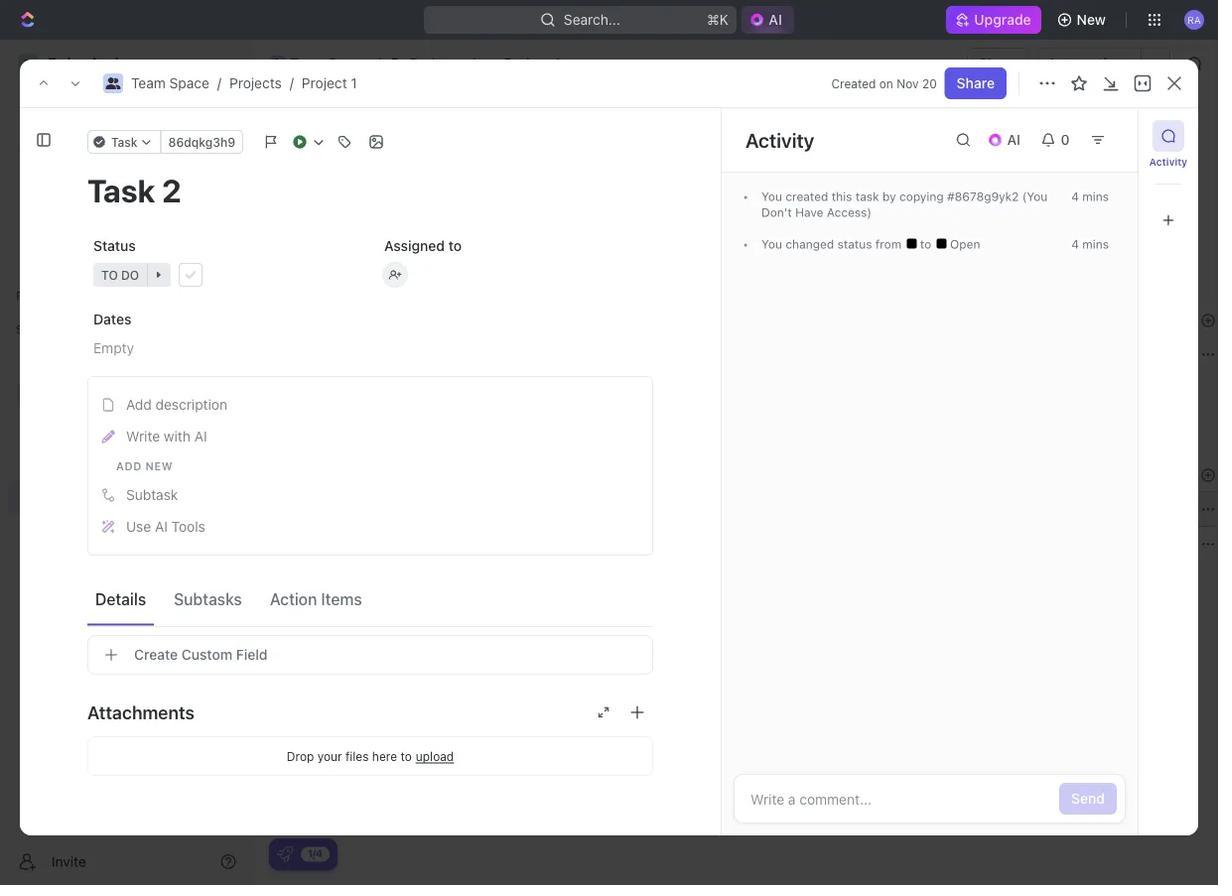 Task type: locate. For each thing, give the bounding box(es) containing it.
team space
[[290, 55, 368, 71], [48, 387, 126, 403]]

1 4 mins from the top
[[1071, 190, 1109, 204]]

subtask
[[126, 487, 178, 503]]

you down don't
[[761, 237, 782, 251]]

1 vertical spatial 4
[[1071, 237, 1079, 251]]

ai button
[[741, 6, 794, 34], [979, 124, 1032, 156]]

do
[[121, 268, 139, 282]]

to
[[920, 237, 935, 251], [448, 238, 462, 254], [101, 268, 118, 282], [400, 750, 412, 763]]

create custom field button
[[87, 635, 653, 675]]

tree containing team space
[[8, 345, 244, 614]]

1 vertical spatial space
[[169, 75, 209, 91]]

share down the upgrade link
[[979, 55, 1017, 71]]

1 vertical spatial team space
[[48, 387, 126, 403]]

projects inside tree
[[60, 420, 112, 437]]

0 vertical spatial share
[[979, 55, 1017, 71]]

0 horizontal spatial team space
[[48, 387, 126, 403]]

action items
[[270, 590, 362, 609]]

task sidebar content section
[[717, 108, 1138, 836]]

0 horizontal spatial projects
[[60, 420, 112, 437]]

1 horizontal spatial space
[[169, 75, 209, 91]]

0 vertical spatial hide
[[983, 184, 1013, 201]]

1 vertical spatial you
[[761, 237, 782, 251]]

project 1 link
[[479, 52, 566, 75], [302, 75, 357, 91]]

1 vertical spatial project 1
[[301, 119, 415, 151]]

2 you from the top
[[761, 237, 782, 251]]

0 vertical spatial 4
[[1071, 190, 1079, 204]]

1 horizontal spatial team
[[131, 75, 166, 91]]

tree
[[8, 345, 244, 614]]

onboarding checklist button element
[[277, 847, 293, 863]]

4 mins
[[1071, 190, 1109, 204], [1071, 237, 1109, 251]]

task down home link
[[111, 135, 138, 149]]

0 horizontal spatial project 1
[[301, 119, 415, 151]]

add up write
[[126, 397, 152, 413]]

don't
[[761, 206, 792, 219]]

ai button up hide dropdown button
[[979, 124, 1032, 156]]

0 horizontal spatial team
[[48, 387, 82, 403]]

1 vertical spatial mins
[[1082, 237, 1109, 251]]

1 vertical spatial 1
[[351, 75, 357, 91]]

add right 0
[[1075, 128, 1101, 144]]

2 mins from the top
[[1082, 237, 1109, 251]]

2 vertical spatial add
[[116, 460, 142, 473]]

1 horizontal spatial task
[[1105, 128, 1135, 144]]

Search tasks... text field
[[971, 226, 1169, 256]]

#8678g9yk2
[[947, 190, 1019, 204]]

1 vertical spatial ai button
[[979, 124, 1032, 156]]

4 mins up search tasks... text field
[[1071, 190, 1109, 204]]

task sidebar navigation tab list
[[1147, 120, 1190, 236]]

1 vertical spatial projects
[[229, 75, 282, 91]]

team right team space, , element
[[48, 387, 82, 403]]

0 horizontal spatial hide
[[799, 234, 826, 248]]

1 you from the top
[[761, 190, 782, 204]]

add for add description
[[126, 397, 152, 413]]

0 horizontal spatial activity
[[746, 128, 814, 151]]

hide
[[983, 184, 1013, 201], [799, 234, 826, 248]]

search
[[903, 184, 949, 201]]

4 mins down the customize
[[1071, 237, 1109, 251]]

1 mins from the top
[[1082, 190, 1109, 204]]

task inside button
[[1105, 128, 1135, 144]]

items
[[321, 590, 362, 609]]

upgrade
[[974, 11, 1031, 28]]

0 horizontal spatial space
[[86, 387, 126, 403]]

0 vertical spatial user group image
[[272, 59, 284, 69]]

0 vertical spatial team space
[[290, 55, 368, 71]]

4
[[1071, 190, 1079, 204], [1071, 237, 1079, 251]]

0 horizontal spatial 1
[[351, 75, 357, 91]]

team up home link
[[131, 75, 166, 91]]

with
[[164, 428, 191, 445]]

86dqkg3h9
[[168, 135, 235, 149]]

2 4 mins from the top
[[1071, 237, 1109, 251]]

created this task by copying
[[782, 190, 947, 204]]

subtasks
[[174, 590, 242, 609]]

0 vertical spatial activity
[[746, 128, 814, 151]]

assigned
[[384, 238, 445, 254]]

from
[[875, 237, 902, 251]]

2 4 from the top
[[1071, 237, 1079, 251]]

team
[[290, 55, 324, 71], [131, 75, 166, 91], [48, 387, 82, 403]]

projects
[[410, 55, 462, 71], [229, 75, 282, 91], [60, 420, 112, 437]]

empty button
[[87, 331, 362, 366]]

ai button right ⌘k
[[741, 6, 794, 34]]

you
[[761, 190, 782, 204], [761, 237, 782, 251]]

2 vertical spatial space
[[86, 387, 126, 403]]

add
[[1075, 128, 1101, 144], [126, 397, 152, 413], [116, 460, 142, 473]]

new
[[1077, 11, 1106, 28]]

1 horizontal spatial 1
[[396, 119, 409, 151]]

status
[[838, 237, 872, 251]]

0 vertical spatial team
[[290, 55, 324, 71]]

team space, , element
[[18, 385, 38, 405]]

to left open
[[920, 237, 935, 251]]

0 vertical spatial projects
[[410, 55, 462, 71]]

to inside task sidebar content section
[[920, 237, 935, 251]]

0 horizontal spatial ai button
[[741, 6, 794, 34]]

1 vertical spatial 4 mins
[[1071, 237, 1109, 251]]

4 right '(you'
[[1071, 190, 1079, 204]]

1 horizontal spatial hide
[[983, 184, 1013, 201]]

#8678g9yk2 (you don't have access)
[[761, 190, 1048, 219]]

task right 0
[[1105, 128, 1135, 144]]

attachments
[[87, 702, 195, 723]]

0 horizontal spatial projects link
[[60, 413, 189, 445]]

mins down the customize
[[1082, 237, 1109, 251]]

1 vertical spatial add
[[126, 397, 152, 413]]

share right the 20
[[957, 75, 995, 91]]

description
[[155, 397, 227, 413]]

home
[[48, 104, 86, 120]]

to do button
[[87, 257, 362, 293]]

created
[[786, 190, 828, 204]]

in progress
[[325, 281, 405, 295]]

ai left 0 dropdown button
[[1007, 132, 1021, 148]]

4 mins for created this task by copying
[[1071, 190, 1109, 204]]

to left do
[[101, 268, 118, 282]]

user group image up team space / projects / project 1
[[272, 59, 284, 69]]

status
[[93, 238, 136, 254]]

you up don't
[[761, 190, 782, 204]]

1 vertical spatial hide
[[799, 234, 826, 248]]

invite
[[52, 854, 86, 870]]

2 horizontal spatial space
[[328, 55, 368, 71]]

add for add new
[[116, 460, 142, 473]]

action items button
[[262, 581, 370, 617]]

project inside project 1 link
[[504, 55, 551, 71]]

team up team space / projects / project 1
[[290, 55, 324, 71]]

user group image up home link
[[106, 77, 121, 89]]

team space up team space / projects / project 1
[[290, 55, 368, 71]]

add left new
[[116, 460, 142, 473]]

activity
[[746, 128, 814, 151], [1149, 156, 1188, 167]]

by
[[883, 190, 896, 204]]

ai right with
[[194, 428, 207, 445]]

task button
[[87, 130, 161, 154]]

1 4 from the top
[[1071, 190, 1079, 204]]

ai button
[[979, 124, 1032, 156]]

1 horizontal spatial project 1
[[504, 55, 561, 71]]

customize
[[1049, 184, 1119, 201]]

4 for created this task by copying
[[1071, 190, 1079, 204]]

share
[[979, 55, 1017, 71], [957, 75, 995, 91]]

hide left '(you'
[[983, 184, 1013, 201]]

project 1
[[504, 55, 561, 71], [301, 119, 415, 151]]

0 horizontal spatial task
[[111, 135, 138, 149]]

0 vertical spatial project
[[504, 55, 551, 71]]

1 horizontal spatial ai button
[[979, 124, 1032, 156]]

send button
[[1059, 783, 1117, 815]]

team space link
[[265, 52, 373, 75], [131, 75, 209, 91], [48, 379, 240, 411]]

inbox
[[48, 137, 82, 154]]

0 horizontal spatial user group image
[[106, 77, 121, 89]]

/
[[377, 55, 381, 71], [471, 55, 475, 71], [217, 75, 221, 91], [290, 75, 294, 91]]

4 down customize button
[[1071, 237, 1079, 251]]

1 vertical spatial share
[[957, 75, 995, 91]]

0 vertical spatial mins
[[1082, 190, 1109, 204]]

user group image
[[272, 59, 284, 69], [106, 77, 121, 89]]

2 vertical spatial projects
[[60, 420, 112, 437]]

0 vertical spatial add
[[1075, 128, 1101, 144]]

task
[[1105, 128, 1135, 144], [111, 135, 138, 149]]

access)
[[827, 206, 872, 219]]

subtasks button
[[166, 581, 250, 617]]

hide inside dropdown button
[[983, 184, 1013, 201]]

2 horizontal spatial projects
[[410, 55, 462, 71]]

2 vertical spatial 1
[[396, 119, 409, 151]]

mins up search tasks... text field
[[1082, 190, 1109, 204]]

0 vertical spatial 1
[[554, 55, 561, 71]]

ai right the use
[[155, 519, 168, 535]]

2 vertical spatial team
[[48, 387, 82, 403]]

1 vertical spatial activity
[[1149, 156, 1188, 167]]

0 vertical spatial 4 mins
[[1071, 190, 1109, 204]]

1 horizontal spatial activity
[[1149, 156, 1188, 167]]

you for changed status from
[[761, 237, 782, 251]]

tree inside sidebar navigation
[[8, 345, 244, 614]]

add for add task
[[1075, 128, 1101, 144]]

0 vertical spatial you
[[761, 190, 782, 204]]

1 vertical spatial user group image
[[106, 77, 121, 89]]

team space up pencil image
[[48, 387, 126, 403]]

mins
[[1082, 190, 1109, 204], [1082, 237, 1109, 251]]

0 vertical spatial space
[[328, 55, 368, 71]]

hide down have at the right top of page
[[799, 234, 826, 248]]

on
[[879, 76, 893, 90]]



Task type: vqa. For each thing, say whether or not it's contained in the screenshot.
Home link
yes



Task type: describe. For each thing, give the bounding box(es) containing it.
inbox link
[[8, 130, 244, 162]]

mins for changed status from
[[1082, 237, 1109, 251]]

1 horizontal spatial projects
[[229, 75, 282, 91]]

details button
[[87, 581, 154, 617]]

add new
[[116, 460, 173, 473]]

1 horizontal spatial user group image
[[272, 59, 284, 69]]

1 vertical spatial project
[[302, 75, 347, 91]]

Edit task name text field
[[87, 172, 653, 209]]

2 horizontal spatial projects link
[[385, 52, 467, 75]]

have
[[795, 206, 824, 219]]

ai button inside task sidebar content section
[[979, 124, 1032, 156]]

upload
[[416, 750, 454, 763]]

1 horizontal spatial projects link
[[229, 75, 282, 91]]

use
[[126, 519, 151, 535]]

this
[[832, 190, 852, 204]]

drop your files here to upload
[[287, 750, 454, 763]]

assigned to
[[384, 238, 462, 254]]

0 button
[[1032, 124, 1082, 156]]

0 vertical spatial project 1
[[504, 55, 561, 71]]

automations
[[1048, 55, 1131, 71]]

team space / projects / project 1
[[131, 75, 357, 91]]

to right "assigned"
[[448, 238, 462, 254]]

home link
[[8, 96, 244, 128]]

task inside dropdown button
[[111, 135, 138, 149]]

use ai tools
[[126, 519, 205, 535]]

0
[[1061, 132, 1070, 148]]

write with ai button
[[94, 421, 646, 453]]

ra
[[1188, 14, 1201, 25]]

add task
[[1075, 128, 1135, 144]]

4 for changed status from
[[1071, 237, 1079, 251]]

to right here
[[400, 750, 412, 763]]

task
[[856, 190, 879, 204]]

projects link inside tree
[[60, 413, 189, 445]]

share button down the upgrade link
[[967, 48, 1029, 79]]

progress
[[340, 281, 405, 295]]

2 vertical spatial project
[[301, 119, 390, 151]]

0 vertical spatial ai button
[[741, 6, 794, 34]]

2 horizontal spatial team
[[290, 55, 324, 71]]

team space inside tree
[[48, 387, 126, 403]]

sidebar navigation
[[0, 40, 253, 886]]

changed status from
[[782, 237, 905, 251]]

space inside tree
[[86, 387, 126, 403]]

hide button
[[792, 229, 834, 253]]

open
[[947, 237, 980, 251]]

(you
[[1022, 190, 1048, 204]]

to inside dropdown button
[[101, 268, 118, 282]]

team inside tree
[[48, 387, 82, 403]]

search button
[[878, 179, 955, 206]]

customize button
[[1023, 179, 1125, 206]]

write with ai
[[126, 428, 207, 445]]

new button
[[1049, 4, 1118, 36]]

share button right the 20
[[945, 68, 1007, 99]]

details
[[95, 590, 146, 609]]

upgrade link
[[946, 6, 1041, 34]]

attachments button
[[87, 689, 653, 737]]

ai right ⌘k
[[769, 11, 782, 28]]

onboarding checklist button image
[[277, 847, 293, 863]]

hide inside button
[[799, 234, 826, 248]]

nov
[[897, 76, 919, 90]]

1 horizontal spatial team space
[[290, 55, 368, 71]]

2 horizontal spatial 1
[[554, 55, 561, 71]]

dashboards link
[[8, 198, 244, 229]]

1/4
[[308, 848, 323, 860]]

subtask button
[[94, 480, 646, 511]]

⌘k
[[707, 11, 728, 28]]

in
[[325, 281, 337, 295]]

action
[[270, 590, 317, 609]]

0 horizontal spatial project 1 link
[[302, 75, 357, 91]]

ra button
[[1178, 4, 1210, 36]]

pencil image
[[102, 430, 115, 443]]

share for share "button" to the right of the 20
[[957, 75, 995, 91]]

favorites button
[[8, 284, 76, 308]]

send
[[1071, 791, 1105, 807]]

add description
[[126, 397, 227, 413]]

spaces
[[16, 323, 58, 337]]

activity inside task sidebar content section
[[746, 128, 814, 151]]

automations button
[[1038, 49, 1141, 78]]

custom
[[181, 647, 232, 663]]

add description button
[[94, 389, 646, 421]]

hide button
[[959, 179, 1019, 206]]

copying
[[899, 190, 944, 204]]

files
[[345, 750, 369, 763]]

20
[[922, 76, 937, 90]]

ai inside button
[[155, 519, 168, 535]]

4 mins for changed status from
[[1071, 237, 1109, 251]]

search...
[[564, 11, 620, 28]]

new
[[145, 460, 173, 473]]

activity inside task sidebar navigation "tab list"
[[1149, 156, 1188, 167]]

created on nov 20
[[831, 76, 937, 90]]

use ai tools button
[[94, 511, 646, 543]]

created
[[831, 76, 876, 90]]

share for share "button" under the upgrade link
[[979, 55, 1017, 71]]

here
[[372, 750, 397, 763]]

write
[[126, 428, 160, 445]]

dashboards
[[48, 205, 125, 221]]

to do
[[101, 268, 139, 282]]

changed
[[786, 237, 834, 251]]

favorites
[[16, 289, 68, 303]]

tools
[[171, 519, 205, 535]]

your
[[317, 750, 342, 763]]

you for created this task by copying
[[761, 190, 782, 204]]

mins for created this task by copying
[[1082, 190, 1109, 204]]

create custom field
[[134, 647, 268, 663]]

create
[[134, 647, 178, 663]]

1 horizontal spatial project 1 link
[[479, 52, 566, 75]]

ai inside dropdown button
[[1007, 132, 1021, 148]]

1 vertical spatial team
[[131, 75, 166, 91]]

empty
[[93, 340, 134, 356]]

drop
[[287, 750, 314, 763]]

86dqkg3h9 button
[[160, 130, 243, 154]]



